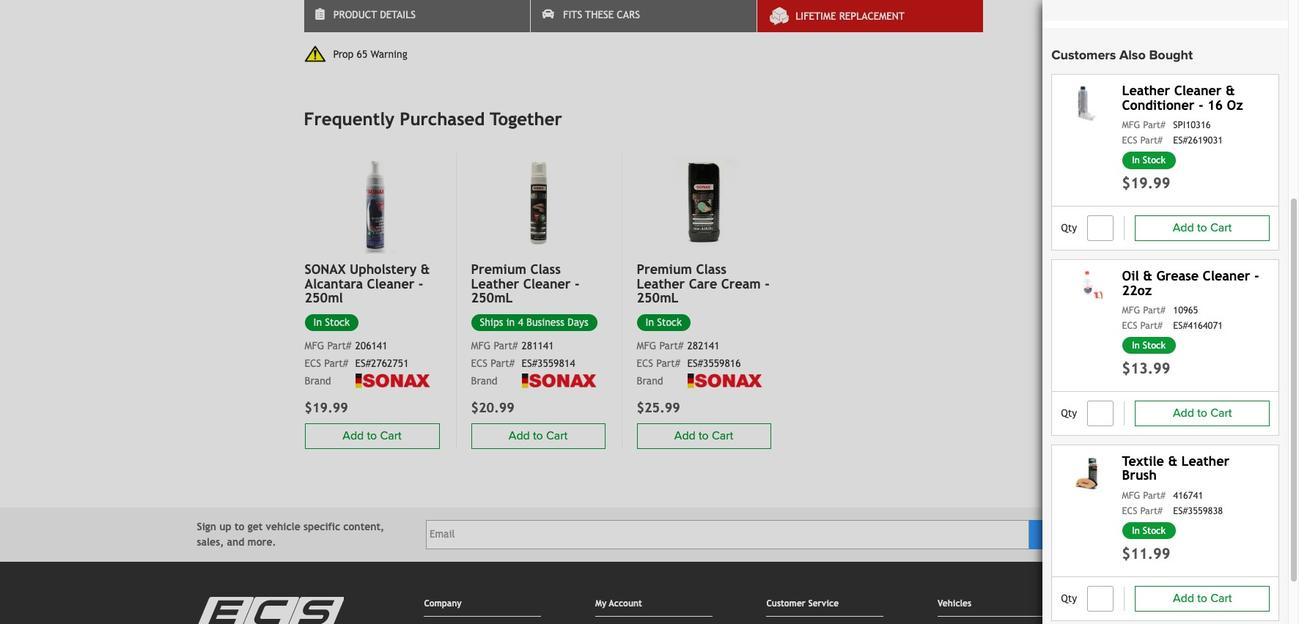 Task type: vqa. For each thing, say whether or not it's contained in the screenshot.
carefully
no



Task type: locate. For each thing, give the bounding box(es) containing it.
1 horizontal spatial $19.99
[[1122, 175, 1170, 191]]

dialog
[[0, 0, 1299, 625]]

service
[[808, 599, 839, 609]]

qty for $11.99
[[1061, 593, 1077, 605]]

1 horizontal spatial 250ml
[[637, 291, 679, 306]]

mfg part# down conditioner
[[1122, 120, 1165, 131]]

add to cart
[[1173, 221, 1232, 235], [1173, 406, 1232, 421], [343, 429, 401, 444], [509, 429, 568, 444], [674, 429, 733, 444], [1173, 592, 1232, 606]]

premium inside premium class leather care cream - 250ml
[[637, 261, 692, 277]]

stock down spi10316 ecs part#
[[1142, 155, 1166, 166]]

business
[[526, 317, 564, 329]]

stock up $11.99
[[1142, 525, 1166, 536]]

add down $20.99
[[509, 429, 530, 444]]

together
[[490, 109, 562, 129]]

250ml
[[305, 291, 343, 306]]

add down $25.99
[[674, 429, 696, 444]]

mfg down ships
[[471, 340, 491, 352]]

upholstery
[[350, 261, 417, 277]]

stock for $19.99
[[1142, 155, 1166, 166]]

customer service
[[766, 599, 839, 609]]

2 premium from the left
[[637, 261, 692, 277]]

leather for $11.99
[[1181, 454, 1229, 469]]

1 premium from the left
[[471, 261, 526, 277]]

ecs inside 10965 ecs part#
[[1122, 320, 1137, 331]]

mfg part# down brush
[[1122, 491, 1165, 502]]

1 mfg part# from the top
[[1122, 120, 1165, 131]]

sonax image down es#3559814
[[522, 374, 597, 389]]

cart for sonax upholstery & alcantara cleaner - 250ml
[[546, 429, 568, 444]]

1 horizontal spatial brand
[[471, 375, 498, 387]]

sign
[[197, 521, 216, 533], [1044, 530, 1063, 540]]

mfg
[[1122, 120, 1140, 131], [1122, 305, 1140, 316], [305, 340, 324, 352], [471, 340, 491, 352], [637, 340, 656, 352], [1122, 491, 1140, 502]]

in stock down spi10316 ecs part#
[[1132, 155, 1166, 166]]

1 vertical spatial mfg part#
[[1122, 305, 1165, 316]]

0 vertical spatial mfg part#
[[1122, 120, 1165, 131]]

10965
[[1173, 305, 1198, 316]]

my account
[[595, 599, 642, 609]]

add to cart button for oil & grease cleaner - 22oz
[[1135, 401, 1270, 426]]

add to cart button
[[1135, 215, 1270, 241], [1135, 401, 1270, 426], [305, 424, 439, 449], [471, 424, 605, 449], [637, 424, 771, 449], [1135, 586, 1270, 612]]

None number field
[[1087, 215, 1113, 241], [1087, 401, 1113, 426], [1087, 586, 1113, 612], [1087, 215, 1113, 241], [1087, 401, 1113, 426], [1087, 586, 1113, 612]]

3 sonax image from the left
[[687, 374, 763, 389]]

premium for care
[[637, 261, 692, 277]]

mfg left the 282141
[[637, 340, 656, 352]]

to inside sign up to get vehicle specific content, sales, and more.
[[235, 521, 244, 533]]

leather inside premium class leather care cream - 250ml
[[637, 276, 685, 291]]

1 horizontal spatial premium
[[637, 261, 692, 277]]

up down textile & leather brush image
[[1065, 530, 1076, 540]]

1 vertical spatial qty
[[1061, 408, 1077, 419]]

cleaner up business
[[523, 276, 571, 291]]

mfg inside mfg part# 282141 ecs part# es#3559816 brand
[[637, 340, 656, 352]]

& right "upholstery"
[[421, 261, 430, 277]]

prop
[[333, 48, 354, 60]]

add
[[1173, 221, 1194, 235], [1173, 406, 1194, 421], [343, 429, 364, 444], [509, 429, 530, 444], [674, 429, 696, 444], [1173, 592, 1194, 606]]

sign for sign up to get vehicle specific content, sales, and more.
[[197, 521, 216, 533]]

lifetime
[[796, 10, 836, 22]]

10965 ecs part#
[[1122, 305, 1198, 331]]

ecs down conditioner
[[1122, 135, 1137, 146]]

0 vertical spatial qty
[[1061, 222, 1077, 234]]

sign down textile & leather brush image
[[1044, 530, 1063, 540]]

- inside leather cleaner & conditioner - 16 oz
[[1198, 97, 1203, 113]]

up inside button
[[1065, 530, 1076, 540]]

$19.99 down spi10316 ecs part#
[[1122, 175, 1170, 191]]

qty for $19.99
[[1061, 222, 1077, 234]]

dialog containing $19.99
[[0, 0, 1299, 625]]

leather up ships
[[471, 276, 519, 291]]

& right textile
[[1168, 454, 1177, 469]]

es#3559838
[[1173, 506, 1223, 517]]

4
[[518, 317, 523, 329]]

qty up textile & leather brush image
[[1061, 408, 1077, 419]]

frequently purchased together
[[304, 109, 562, 129]]

oil & grease cleaner - 22oz image
[[1061, 269, 1113, 308]]

class for cleaner
[[530, 261, 561, 277]]

mfg part# down 22oz at the top
[[1122, 305, 1165, 316]]

cleaner right alcantara
[[367, 276, 415, 291]]

& inside textile & leather brush
[[1168, 454, 1177, 469]]

$13.99
[[1122, 360, 1170, 377]]

add to cart for textile & leather brush
[[1173, 592, 1232, 606]]

1 horizontal spatial sign
[[1044, 530, 1063, 540]]

0 horizontal spatial class
[[530, 261, 561, 277]]

vehicle
[[266, 521, 300, 533]]

0 vertical spatial $19.99
[[1122, 175, 1170, 191]]

250ml
[[471, 291, 513, 306], [637, 291, 679, 306]]

206141
[[355, 340, 387, 352]]

in stock for $19.99
[[1132, 155, 1166, 166]]

up inside sign up to get vehicle specific content, sales, and more.
[[219, 521, 231, 533]]

frequently
[[304, 109, 394, 129]]

1 250ml from the left
[[471, 291, 513, 306]]

up for sign up to get vehicle specific content, sales, and more.
[[219, 521, 231, 533]]

textile
[[1122, 454, 1164, 469]]

add for conditioner
[[1173, 221, 1194, 235]]

0 horizontal spatial premium
[[471, 261, 526, 277]]

sonax image
[[355, 374, 431, 389], [522, 374, 597, 389], [687, 374, 763, 389]]

281141
[[522, 340, 554, 352]]

$25.99
[[637, 400, 680, 416]]

premium inside premium class leather cleaner - 250ml
[[471, 261, 526, 277]]

in stock up $11.99
[[1132, 525, 1166, 536]]

mfg part# for $19.99
[[1122, 120, 1165, 131]]

cart for oil & grease cleaner - 22oz
[[1210, 406, 1232, 421]]

brand inside mfg part# 282141 ecs part# es#3559816 brand
[[637, 375, 663, 387]]

qty
[[1061, 222, 1077, 234], [1061, 408, 1077, 419], [1061, 593, 1077, 605]]

premium
[[471, 261, 526, 277], [637, 261, 692, 277]]

2 horizontal spatial sonax image
[[687, 374, 763, 389]]

leather down also
[[1122, 83, 1170, 98]]

leather
[[1122, 83, 1170, 98], [471, 276, 519, 291], [637, 276, 685, 291], [1181, 454, 1229, 469]]

1 class from the left
[[530, 261, 561, 277]]

2 class from the left
[[696, 261, 726, 277]]

cleaner inside premium class leather cleaner - 250ml
[[523, 276, 571, 291]]

stock for $11.99
[[1142, 525, 1166, 536]]

0 horizontal spatial 250ml
[[471, 291, 513, 306]]

premium class leather care cream - 250ml image
[[637, 152, 771, 253]]

leather inside textile & leather brush
[[1181, 454, 1229, 469]]

& inside the oil & grease cleaner - 22oz
[[1143, 268, 1152, 283]]

class inside premium class leather cleaner - 250ml
[[530, 261, 561, 277]]

$11.99
[[1122, 545, 1170, 562]]

0 horizontal spatial brand
[[305, 375, 331, 387]]

sign inside sign up to get vehicle specific content, sales, and more.
[[197, 521, 216, 533]]

brand inside mfg part# 281141 ecs part# es#3559814 brand
[[471, 375, 498, 387]]

in up $11.99
[[1132, 525, 1140, 536]]

2 mfg part# from the top
[[1122, 305, 1165, 316]]

warning
[[371, 48, 407, 60]]

class up business
[[530, 261, 561, 277]]

0 horizontal spatial up
[[219, 521, 231, 533]]

add to cart button for sonax upholstery & alcantara cleaner - 250ml
[[471, 424, 605, 449]]

0 horizontal spatial sign
[[197, 521, 216, 533]]

- inside the oil & grease cleaner - 22oz
[[1254, 268, 1259, 283]]

textile & leather brush image
[[1061, 454, 1113, 493]]

in stock up mfg part# 282141 ecs part# es#3559816 brand
[[645, 317, 682, 329]]

1 sonax image from the left
[[355, 374, 431, 389]]

sonax image down the es#2762751
[[355, 374, 431, 389]]

sonax image for $25.99
[[687, 374, 763, 389]]

add to cart for sonax upholstery & alcantara cleaner - 250ml
[[509, 429, 568, 444]]

es#3559814
[[522, 358, 575, 370]]

sonax image down es#3559816
[[687, 374, 763, 389]]

brand for $20.99
[[471, 375, 498, 387]]

416741
[[1173, 491, 1203, 502]]

ecs down 250ml
[[305, 358, 321, 370]]

leather inside premium class leather cleaner - 250ml
[[471, 276, 519, 291]]

qty up oil & grease cleaner - 22oz image
[[1061, 222, 1077, 234]]

cart
[[1210, 221, 1232, 235], [1210, 406, 1232, 421], [380, 429, 401, 444], [546, 429, 568, 444], [712, 429, 733, 444], [1210, 592, 1232, 606]]

2 horizontal spatial brand
[[637, 375, 663, 387]]

2 sonax image from the left
[[522, 374, 597, 389]]

premium class leather care cream - 250ml
[[637, 261, 770, 306]]

class
[[530, 261, 561, 277], [696, 261, 726, 277]]

250ml up ships
[[471, 291, 513, 306]]

& right the "16"
[[1226, 83, 1235, 98]]

250ml inside premium class leather care cream - 250ml
[[637, 291, 679, 306]]

0 horizontal spatial sonax image
[[355, 374, 431, 389]]

2 250ml from the left
[[637, 291, 679, 306]]

also
[[1119, 47, 1145, 63]]

cart for textile & leather brush
[[1210, 592, 1232, 606]]

ecs
[[1122, 135, 1137, 146], [1122, 320, 1137, 331], [305, 358, 321, 370], [471, 358, 488, 370], [637, 358, 653, 370], [1122, 506, 1137, 517]]

oil & grease cleaner - 22oz link
[[1122, 268, 1259, 298]]

1 horizontal spatial class
[[696, 261, 726, 277]]

in down spi10316 ecs part#
[[1132, 155, 1140, 166]]

brand inside mfg part# 206141 ecs part# es#2762751 brand
[[305, 375, 331, 387]]

prop 65 warning image
[[304, 45, 326, 63]]

cleaner up spi10316
[[1174, 83, 1222, 98]]

mfg inside mfg part# 206141 ecs part# es#2762751 brand
[[305, 340, 324, 352]]

3 brand from the left
[[637, 375, 663, 387]]

2 brand from the left
[[471, 375, 498, 387]]

& right oil
[[1143, 268, 1152, 283]]

mfg down 250ml
[[305, 340, 324, 352]]

$19.99 down mfg part# 206141 ecs part# es#2762751 brand at the left bottom
[[305, 400, 348, 416]]

$19.99 for frequently
[[305, 400, 348, 416]]

stock up mfg part# 282141 ecs part# es#3559816 brand
[[657, 317, 682, 329]]

250ml left care
[[637, 291, 679, 306]]

3 mfg part# from the top
[[1122, 491, 1165, 502]]

in
[[1132, 155, 1140, 166], [313, 317, 322, 329], [645, 317, 654, 329], [1132, 340, 1140, 351], [1132, 525, 1140, 536]]

sign inside button
[[1044, 530, 1063, 540]]

class down premium class leather care cream - 250ml image
[[696, 261, 726, 277]]

2 vertical spatial qty
[[1061, 593, 1077, 605]]

leather cleaner & conditioner - 16 oz
[[1122, 83, 1243, 113]]

content,
[[343, 521, 384, 533]]

leather left care
[[637, 276, 685, 291]]

2 vertical spatial mfg part#
[[1122, 491, 1165, 502]]

1 brand from the left
[[305, 375, 331, 387]]

in stock
[[1132, 155, 1166, 166], [313, 317, 350, 329], [645, 317, 682, 329], [1132, 340, 1166, 351], [1132, 525, 1166, 536]]

class inside premium class leather care cream - 250ml
[[696, 261, 726, 277]]

brand for $25.99
[[637, 375, 663, 387]]

add left chat
[[1173, 592, 1194, 606]]

company
[[424, 599, 462, 609]]

part# inside the 416741 ecs part#
[[1140, 506, 1162, 517]]

$20.99
[[471, 400, 515, 416]]

in stock down 250ml
[[313, 317, 350, 329]]

$19.99
[[1122, 175, 1170, 191], [305, 400, 348, 416]]

add for cleaner
[[1173, 406, 1194, 421]]

sonax upholstery & alcantara cleaner - 250ml link
[[305, 261, 439, 306]]

add up grease
[[1173, 221, 1194, 235]]

add for brush
[[1173, 592, 1194, 606]]

ecs down ships
[[471, 358, 488, 370]]

1 qty from the top
[[1061, 222, 1077, 234]]

1 horizontal spatial up
[[1065, 530, 1076, 540]]

chat with us link
[[1178, 588, 1287, 613]]

sign up sales, at the bottom left
[[197, 521, 216, 533]]

2 qty from the top
[[1061, 408, 1077, 419]]

&
[[1226, 83, 1235, 98], [421, 261, 430, 277], [1143, 268, 1152, 283], [1168, 454, 1177, 469]]

leather for $25.99
[[637, 276, 685, 291]]

3 qty from the top
[[1061, 593, 1077, 605]]

oil & grease cleaner - 22oz
[[1122, 268, 1259, 298]]

add up textile & leather brush link
[[1173, 406, 1194, 421]]

class for care
[[696, 261, 726, 277]]

qty down "sign up" button
[[1061, 593, 1077, 605]]

65
[[357, 48, 368, 60]]

in for $19.99
[[1132, 155, 1140, 166]]

ecs up $25.99
[[637, 358, 653, 370]]

prop 65 warning
[[333, 48, 407, 60]]

leather up 416741
[[1181, 454, 1229, 469]]

up
[[219, 521, 231, 533], [1065, 530, 1076, 540]]

product details link
[[304, 0, 530, 32]]

cleaner right grease
[[1203, 268, 1250, 283]]

up up the and
[[219, 521, 231, 533]]

to
[[1197, 221, 1207, 235], [1197, 406, 1207, 421], [367, 429, 377, 444], [533, 429, 543, 444], [699, 429, 709, 444], [235, 521, 244, 533], [1197, 592, 1207, 606]]

- inside premium class leather cleaner - 250ml
[[575, 276, 580, 291]]

brush
[[1122, 468, 1157, 483]]

in down 250ml
[[313, 317, 322, 329]]

in up $13.99
[[1132, 340, 1140, 351]]

ecs down 22oz at the top
[[1122, 320, 1137, 331]]

mfg part# 206141 ecs part# es#2762751 brand
[[305, 340, 409, 387]]

-
[[1198, 97, 1203, 113], [1254, 268, 1259, 283], [418, 276, 423, 291], [575, 276, 580, 291], [765, 276, 770, 291]]

in for $13.99
[[1132, 340, 1140, 351]]

brand for $19.99
[[305, 375, 331, 387]]

ecs inside spi10316 ecs part#
[[1122, 135, 1137, 146]]

stock up $13.99
[[1142, 340, 1166, 351]]

ecs inside mfg part# 206141 ecs part# es#2762751 brand
[[305, 358, 321, 370]]

textile & leather brush
[[1122, 454, 1229, 483]]

$19.99 inside dialog
[[1122, 175, 1170, 191]]

ecs inside mfg part# 281141 ecs part# es#3559814 brand
[[471, 358, 488, 370]]

part#
[[1143, 120, 1165, 131], [1140, 135, 1162, 146], [1143, 305, 1165, 316], [1140, 320, 1162, 331], [327, 340, 351, 352], [494, 340, 518, 352], [659, 340, 683, 352], [324, 358, 348, 370], [491, 358, 515, 370], [656, 358, 680, 370], [1143, 491, 1165, 502], [1140, 506, 1162, 517]]

1 horizontal spatial sonax image
[[522, 374, 597, 389]]

0 horizontal spatial $19.99
[[305, 400, 348, 416]]

sonax image for $20.99
[[522, 374, 597, 389]]

- inside premium class leather care cream - 250ml
[[765, 276, 770, 291]]

1 vertical spatial $19.99
[[305, 400, 348, 416]]

22oz
[[1122, 283, 1152, 298]]

brand
[[305, 375, 331, 387], [471, 375, 498, 387], [637, 375, 663, 387]]

in stock up $13.99
[[1132, 340, 1166, 351]]

sign up to get vehicle specific content, sales, and more.
[[197, 521, 384, 548]]

ecs down brush
[[1122, 506, 1137, 517]]

qty for $13.99
[[1061, 408, 1077, 419]]

ecs inside the 416741 ecs part#
[[1122, 506, 1137, 517]]



Task type: describe. For each thing, give the bounding box(es) containing it.
cleaner inside sonax upholstery & alcantara cleaner - 250ml
[[367, 276, 415, 291]]

purchased
[[400, 109, 485, 129]]

vehicles
[[938, 599, 971, 609]]

$19.99 for customers
[[1122, 175, 1170, 191]]

details
[[380, 9, 416, 21]]

oz
[[1227, 97, 1243, 113]]

add to cart button for textile & leather brush
[[1135, 586, 1270, 612]]

premium class leather cleaner - 250ml link
[[471, 261, 605, 306]]

16
[[1207, 97, 1223, 113]]

fits these cars
[[563, 9, 640, 21]]

ecs inside mfg part# 282141 ecs part# es#3559816 brand
[[637, 358, 653, 370]]

oil
[[1122, 268, 1139, 283]]

my
[[595, 599, 606, 609]]

lifetime replacement link
[[757, 0, 983, 32]]

product
[[333, 9, 377, 21]]

premium for cleaner
[[471, 261, 526, 277]]

these
[[585, 9, 614, 21]]

alcantara
[[305, 276, 363, 291]]

more.
[[247, 537, 276, 548]]

premium class leather care cream - 250ml link
[[637, 261, 771, 306]]

part# inside 10965 ecs part#
[[1140, 320, 1162, 331]]

part# inside spi10316 ecs part#
[[1140, 135, 1162, 146]]

account
[[609, 599, 642, 609]]

and
[[227, 537, 244, 548]]

sonax image for $19.99
[[355, 374, 431, 389]]

add down mfg part# 206141 ecs part# es#2762751 brand at the left bottom
[[343, 429, 364, 444]]

- for $13.99
[[1254, 268, 1259, 283]]

- for $19.99
[[1198, 97, 1203, 113]]

es#4164071
[[1173, 320, 1223, 331]]

ships in 4 business days
[[480, 317, 588, 329]]

250ml inside premium class leather cleaner - 250ml
[[471, 291, 513, 306]]

sonax upholstery & alcantara cleaner - 250ml image
[[305, 152, 439, 253]]

416741 ecs part#
[[1122, 491, 1203, 517]]

textile & leather brush link
[[1122, 454, 1229, 483]]

282141
[[687, 340, 720, 352]]

add to cart for oil & grease cleaner - 22oz
[[1173, 406, 1232, 421]]

spi10316
[[1173, 120, 1211, 131]]

up for sign up
[[1065, 530, 1076, 540]]

get
[[248, 521, 263, 533]]

mfg inside mfg part# 281141 ecs part# es#3559814 brand
[[471, 340, 491, 352]]

premium class leather cleaner - 250ml image
[[471, 152, 605, 253]]

sign up button
[[1029, 520, 1091, 550]]

customers also bought
[[1051, 47, 1193, 63]]

fits
[[563, 9, 582, 21]]

ecs tuning image
[[197, 597, 343, 625]]

cleaner inside leather cleaner & conditioner - 16 oz
[[1174, 83, 1222, 98]]

in for $11.99
[[1132, 525, 1140, 536]]

ships
[[480, 317, 503, 329]]

in stock for $11.99
[[1132, 525, 1166, 536]]

es#2762751
[[355, 358, 409, 370]]

sales,
[[197, 537, 224, 548]]

leather inside leather cleaner & conditioner - 16 oz
[[1122, 83, 1170, 98]]

chat
[[1216, 595, 1238, 606]]

spi10316 ecs part#
[[1122, 120, 1211, 146]]

mfg down 22oz at the top
[[1122, 305, 1140, 316]]

premium class leather cleaner - 250ml
[[471, 261, 580, 306]]

mfg part# for $11.99
[[1122, 491, 1165, 502]]

cleaner inside the oil & grease cleaner - 22oz
[[1203, 268, 1250, 283]]

in stock for $13.99
[[1132, 340, 1166, 351]]

leather cleaner & conditioner - 16 oz link
[[1122, 83, 1243, 113]]

sonax upholstery & alcantara cleaner - 250ml
[[305, 261, 430, 306]]

grease
[[1156, 268, 1199, 283]]

lifetime replacement
[[796, 10, 905, 22]]

mfg part# for $13.99
[[1122, 305, 1165, 316]]

bought
[[1149, 47, 1193, 63]]

fits these cars link
[[531, 0, 757, 32]]

replacement
[[839, 10, 905, 22]]

add to cart for leather cleaner & conditioner - 16 oz
[[1173, 221, 1232, 235]]

add for alcantara
[[509, 429, 530, 444]]

leather for $20.99
[[471, 276, 519, 291]]

es#3559816
[[687, 358, 741, 370]]

specific
[[303, 521, 340, 533]]

cart for leather cleaner & conditioner - 16 oz
[[1210, 221, 1232, 235]]

sonax
[[305, 261, 346, 277]]

& inside leather cleaner & conditioner - 16 oz
[[1226, 83, 1235, 98]]

& inside sonax upholstery & alcantara cleaner - 250ml
[[421, 261, 430, 277]]

conditioner
[[1122, 97, 1194, 113]]

mfg part# 282141 ecs part# es#3559816 brand
[[637, 340, 741, 387]]

in
[[506, 317, 515, 329]]

with
[[1240, 595, 1262, 606]]

days
[[567, 317, 588, 329]]

- inside sonax upholstery & alcantara cleaner - 250ml
[[418, 276, 423, 291]]

care
[[689, 276, 717, 291]]

sign for sign up
[[1044, 530, 1063, 540]]

stock down 250ml
[[325, 317, 350, 329]]

customer
[[766, 599, 806, 609]]

mfg part# 281141 ecs part# es#3559814 brand
[[471, 340, 575, 387]]

mfg down brush
[[1122, 491, 1140, 502]]

sign up
[[1044, 530, 1076, 540]]

chat with us
[[1216, 595, 1275, 606]]

stock for $13.99
[[1142, 340, 1166, 351]]

in up mfg part# 282141 ecs part# es#3559816 brand
[[645, 317, 654, 329]]

customers
[[1051, 47, 1116, 63]]

mfg down conditioner
[[1122, 120, 1140, 131]]

- for $20.99
[[575, 276, 580, 291]]

leather cleaner & conditioner - 16 oz image
[[1061, 83, 1113, 123]]

us
[[1264, 595, 1275, 606]]

cream
[[721, 276, 761, 291]]

add to cart button for leather cleaner & conditioner - 16 oz
[[1135, 215, 1270, 241]]

product details
[[333, 9, 416, 21]]

cars
[[617, 9, 640, 21]]



